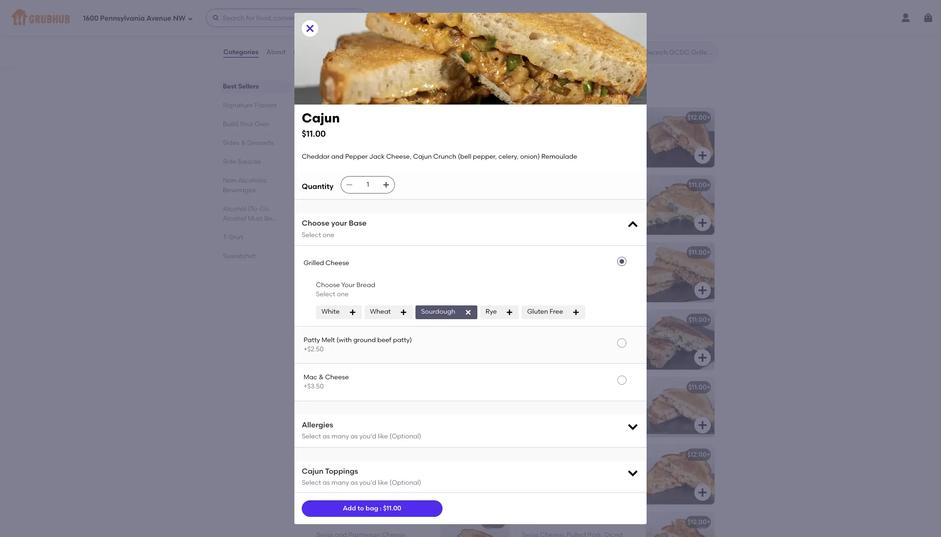 Task type: describe. For each thing, give the bounding box(es) containing it.
0 horizontal spatial truffle
[[522, 316, 542, 324]]

allergies select as many as you'd like (optional)
[[302, 421, 421, 440]]

mozzarella for spinach,
[[522, 329, 555, 337]]

about
[[266, 48, 286, 56]]

1 vertical spatial cheddar and pepper jack cheese, cajun crunch (bell pepper, celery, onion) remoulade
[[522, 261, 632, 288]]

parmesan
[[571, 396, 602, 404]]

patty melt (with ground beef patty) +$2.50
[[304, 336, 412, 353]]

chees,
[[383, 271, 405, 279]]

dried
[[580, 406, 596, 413]]

buffalo inside cheddar and blue cheese, buffalo crunch (diced carrot, celery, onion), ranch and hot sauce
[[402, 194, 424, 202]]

add to bag : $11.00
[[343, 504, 401, 512]]

like inside cajun toppings select as many as you'd like (optional)
[[378, 479, 388, 487]]

as down toppings
[[323, 479, 330, 487]]

cheese inside build your own grilled cheese $9.50 +
[[595, 25, 618, 33]]

chorizo
[[590, 127, 614, 134]]

grilled cheese button
[[294, 246, 647, 281]]

ranch
[[316, 213, 337, 220]]

sellers
[[238, 83, 259, 90]]

many inside cajun toppings select as many as you'd like (optional)
[[331, 479, 349, 487]]

cheese, inside american cheese, diced tomato, bacon
[[349, 127, 374, 134]]

sauce inside cheddar and blue cheese, buffalo crunch (diced carrot, celery, onion), ranch and hot sauce
[[365, 213, 384, 220]]

cheese, inside cheddar cheese, diced jalapeno, pulled pork, mac and chees, bbq sauce
[[346, 261, 371, 269]]

peppers,
[[385, 473, 412, 481]]

mozzarella,
[[316, 329, 351, 337]]

0 vertical spatial remoulade
[[541, 153, 577, 160]]

Input item quantity number field
[[358, 177, 378, 193]]

bbq image
[[440, 243, 509, 302]]

herb inside mozzarella cheese, roasted mushrooms, spinach, truffle herb aioli
[[611, 338, 626, 346]]

(with
[[337, 336, 352, 344]]

side sauces
[[223, 158, 261, 166]]

sauce inside american cheese, caramelized onions, short rib, bell peppers, gcdc sauce
[[338, 482, 358, 490]]

your
[[331, 219, 347, 228]]

choose your bread select one
[[316, 281, 375, 298]]

like inside allergies select as many as you'd like (optional)
[[378, 433, 388, 440]]

caramelized
[[375, 464, 415, 472]]

0 vertical spatial crunch
[[433, 153, 456, 160]]

sweatshirt
[[223, 252, 256, 260]]

you'd inside cajun toppings select as many as you'd like (optional)
[[359, 479, 376, 487]]

bacon,
[[590, 464, 612, 472]]

grilled inside signature flavors gcdc's famous signature flavors: available as a grilled cheese, patty melt, or mac & cheese bowl.
[[442, 89, 459, 96]]

cheese, inside mozzarella, feta cheese, spinach, tomato, diced red onion
[[368, 329, 394, 337]]

melt,
[[499, 89, 512, 96]]

cheese inside mac & cheese +$3.50
[[325, 373, 349, 381]]

best sellers tab
[[223, 82, 287, 91]]

diced inside cheddar cheese, diced jalapeno, pulled pork, mac and chees, bbq sauce
[[373, 261, 391, 269]]

oregano
[[598, 406, 626, 413]]

bread
[[357, 281, 375, 289]]

+ for mediterranean image
[[501, 316, 505, 324]]

cajun image
[[646, 243, 715, 302]]

0 horizontal spatial pepper,
[[473, 153, 497, 160]]

rib,
[[360, 473, 371, 481]]

onion inside mozzarella, feta cheese, spinach, tomato, diced red onion
[[377, 338, 396, 346]]

build your own
[[223, 120, 269, 128]]

search icon image
[[631, 47, 642, 58]]

patty)
[[393, 336, 412, 344]]

choose for choose your base
[[302, 219, 329, 228]]

sides & desserts
[[223, 139, 274, 147]]

american cheese, diced tomato, bacon
[[316, 127, 421, 144]]

+$2.50
[[304, 345, 324, 353]]

$11.00 + for mozzarella cheese, roasted mushrooms, spinach, truffle herb aioli
[[689, 316, 711, 324]]

$12.00 for american cheese, caramelized onions, short rib, bell peppers, gcdc sauce
[[687, 451, 707, 459]]

+ for pizza melt image
[[707, 383, 711, 391]]

beverages
[[223, 186, 256, 194]]

sauces
[[238, 158, 261, 166]]

t-shirt tab
[[223, 233, 287, 242]]

young american
[[316, 114, 369, 121]]

truffle inside mozzarella cheese, roasted mushrooms, spinach, truffle herb aioli
[[590, 338, 609, 346]]

jalapeno, inside pepper jack cheese, bacon, diced jalapeno, ranch, and hot sauce
[[522, 473, 554, 481]]

available
[[403, 89, 428, 96]]

and inside cheddar and pepper jack cheese, cajun crunch (bell pepper, celery, onion) remoulade
[[552, 261, 564, 269]]

southwest image
[[646, 108, 715, 167]]

cajun inside cajun toppings select as many as you'd like (optional)
[[302, 467, 324, 475]]

blue inside cheddar and blue cheese, buffalo crunch (diced carrot, celery, onion), ranch and hot sauce
[[360, 194, 373, 202]]

Search GCDC Grilled Cheese Bar search field
[[645, 48, 715, 57]]

$11.00 for pizza melt image
[[689, 383, 707, 391]]

jack inside pepper jack cheese, chorizo crumble, pico de gallo, avocado crema
[[546, 127, 561, 134]]

diced inside american cheese, diced tomato, bacon
[[375, 127, 394, 134]]

pizza
[[522, 406, 538, 413]]

(optional) inside cajun toppings select as many as you'd like (optional)
[[390, 479, 421, 487]]

french
[[316, 518, 338, 526]]

mushrooms,
[[522, 338, 560, 346]]

as left rib,
[[351, 479, 358, 487]]

red
[[363, 338, 376, 346]]

+ for truffle herb image
[[707, 316, 711, 324]]

cheddar for cajun image
[[522, 261, 550, 269]]

beef
[[377, 336, 392, 344]]

cheese, inside cheddar and blue cheese, buffalo crunch (diced carrot, celery, onion), ranch and hot sauce
[[375, 194, 400, 202]]

crumble,
[[522, 136, 551, 144]]

(optional) inside allergies select as many as you'd like (optional)
[[390, 433, 421, 440]]

mediterranean
[[316, 316, 363, 324]]

$12.00 + for american cheese, caramelized onions, short rib, bell peppers, gcdc sauce
[[687, 451, 711, 459]]

one for your
[[337, 290, 349, 298]]

mac & cheese +$3.50
[[304, 373, 349, 391]]

ranch,
[[555, 473, 577, 481]]

your for build your own
[[240, 120, 253, 128]]

cheese, inside mozzarella cheese, spinach, basil, pesto
[[557, 194, 582, 202]]

cheese inside button
[[326, 259, 349, 267]]

a
[[437, 89, 440, 96]]

flavors:
[[382, 89, 402, 96]]

1 vertical spatial onion
[[340, 518, 359, 526]]

reuben
[[316, 383, 341, 391]]

cheese, inside swiss cheese, pastrami, sauekraut, mustard
[[335, 396, 360, 404]]

non-alcoholic beverages tab
[[223, 176, 287, 195]]

crunch inside cheddar and pepper jack cheese, cajun crunch (bell pepper, celery, onion) remoulade
[[542, 271, 565, 279]]

build for build your own
[[223, 120, 238, 128]]

spinach, inside mozzarella cheese, roasted mushrooms, spinach, truffle herb aioli
[[561, 338, 588, 346]]

flavors for signature flavors gcdc's famous signature flavors: available as a grilled cheese, patty melt, or mac & cheese bowl.
[[359, 76, 394, 88]]

bacon
[[316, 136, 337, 144]]

american cheese, caramelized onions, short rib, bell peppers, gcdc sauce
[[316, 464, 415, 490]]

gallo,
[[577, 136, 596, 144]]

as inside signature flavors gcdc's famous signature flavors: available as a grilled cheese, patty melt, or mac & cheese bowl.
[[429, 89, 435, 96]]

categories button
[[223, 36, 259, 69]]

build for build your own grilled cheese $9.50 +
[[523, 25, 539, 33]]

cheesesteak image
[[440, 445, 509, 504]]

aioli
[[522, 348, 535, 355]]

categories
[[223, 48, 259, 56]]

mediterranean image
[[440, 310, 509, 370]]

cheddar for the 'buffalo blue' image
[[316, 194, 344, 202]]

de
[[567, 136, 576, 144]]

toppings
[[325, 467, 358, 475]]

0 horizontal spatial herb
[[543, 316, 559, 324]]

flavors for signature flavors
[[255, 101, 277, 109]]

cheese inside signature flavors gcdc's famous signature flavors: available as a grilled cheese, patty melt, or mac & cheese bowl.
[[538, 89, 559, 96]]

mac inside mac & cheese +$3.50
[[304, 373, 317, 381]]

t-
[[223, 233, 229, 241]]

roasted
[[583, 329, 609, 337]]

0 vertical spatial celery,
[[498, 153, 519, 160]]

select inside cajun toppings select as many as you'd like (optional)
[[302, 479, 321, 487]]

select inside allergies select as many as you'd like (optional)
[[302, 433, 321, 440]]

cup
[[361, 25, 374, 33]]

mac inside signature flavors gcdc's famous signature flavors: available as a grilled cheese, patty melt, or mac & cheese bowl.
[[520, 89, 531, 96]]

jalapeno, inside cheddar cheese, diced jalapeno, pulled pork, mac and chees, bbq sauce
[[393, 261, 424, 269]]

(bell inside cheddar and pepper jack cheese, cajun crunch (bell pepper, celery, onion) remoulade
[[567, 271, 580, 279]]

cheese, inside mozzarella cheese, roasted mushrooms, spinach, truffle herb aioli
[[557, 329, 582, 337]]

truffle herb
[[522, 316, 559, 324]]

0 vertical spatial onion)
[[520, 153, 540, 160]]

your for build your own grilled cheese $9.50 +
[[541, 25, 555, 33]]

own for build your own
[[255, 120, 269, 128]]

cheese, inside signature flavors gcdc's famous signature flavors: available as a grilled cheese, patty melt, or mac & cheese bowl.
[[460, 89, 482, 96]]

+ inside build your own grilled cheese $9.50 +
[[540, 36, 544, 44]]

sauekraut,
[[393, 396, 426, 404]]

mustard
[[316, 406, 342, 413]]

side
[[223, 158, 236, 166]]

0 vertical spatial (bell
[[458, 153, 471, 160]]

pastrami,
[[361, 396, 391, 404]]

gluten free
[[527, 308, 563, 316]]

cuban image
[[646, 512, 715, 537]]

swiss
[[316, 396, 333, 404]]

$11.00 for green goddess image
[[689, 181, 707, 189]]

bell
[[373, 473, 384, 481]]

best sellers
[[223, 83, 259, 90]]

0 vertical spatial american
[[338, 114, 369, 121]]

& for sides & desserts
[[241, 139, 246, 147]]

bacon jalapeno popper image
[[646, 445, 715, 504]]

patty inside patty melt (with ground beef patty) +$2.50
[[304, 336, 320, 344]]

+ for the french onion 'image'
[[501, 518, 505, 526]]

crunch inside cheddar and blue cheese, buffalo crunch (diced carrot, celery, onion), ranch and hot sauce
[[316, 203, 340, 211]]

celery, inside cheddar and blue cheese, buffalo crunch (diced carrot, celery, onion), ranch and hot sauce
[[385, 203, 405, 211]]

allergies
[[302, 421, 333, 429]]

desserts
[[247, 139, 274, 147]]

mozzarella cheese, spinach, basil, pesto
[[522, 194, 628, 211]]

signature flavors gcdc's famous signature flavors: available as a grilled cheese, patty melt, or mac & cheese bowl.
[[309, 76, 574, 96]]

green goddess image
[[646, 175, 715, 235]]

mozzarella and parmesan cheese, pizza sauce, basil, dried oregano
[[522, 396, 629, 413]]

bag
[[366, 504, 378, 512]]

pepper, inside cheddar and pepper jack cheese, cajun crunch (bell pepper, celery, onion) remoulade
[[582, 271, 606, 279]]

+ for cuban image
[[707, 518, 711, 526]]

cajun $11.00
[[302, 110, 340, 139]]

$11.00 inside cajun $11.00
[[302, 128, 326, 139]]

$11.00 for cajun image
[[689, 248, 707, 256]]

french onion image
[[440, 512, 509, 537]]

nw
[[173, 14, 186, 22]]

$11.00 for the french onion 'image'
[[483, 518, 501, 526]]



Task type: locate. For each thing, give the bounding box(es) containing it.
0 vertical spatial &
[[533, 89, 537, 96]]

0 horizontal spatial flavors
[[255, 101, 277, 109]]

truffle down the roasted
[[590, 338, 609, 346]]

many
[[331, 433, 349, 440], [331, 479, 349, 487]]

cheese, inside american cheese, caramelized onions, short rib, bell peppers, gcdc sauce
[[349, 464, 374, 472]]

+ for cajun image
[[707, 248, 711, 256]]

choose inside choose your bread select one
[[316, 281, 340, 289]]

1 vertical spatial your
[[240, 120, 253, 128]]

choose left your
[[302, 219, 329, 228]]

0 horizontal spatial &
[[241, 139, 246, 147]]

grilled cheese
[[304, 259, 349, 267]]

feta
[[353, 329, 367, 337]]

1 vertical spatial you'd
[[359, 479, 376, 487]]

2 you'd from the top
[[359, 479, 376, 487]]

own for build your own grilled cheese $9.50 +
[[556, 25, 571, 33]]

$11.00 for mediterranean image
[[483, 316, 501, 324]]

2 horizontal spatial mac
[[520, 89, 531, 96]]

1600 pennsylvania avenue nw
[[83, 14, 186, 22]]

american inside american cheese, caramelized onions, short rib, bell peppers, gcdc sauce
[[316, 464, 347, 472]]

signature inside tab
[[223, 101, 253, 109]]

avocado
[[597, 136, 625, 144]]

choose inside choose your base select one
[[302, 219, 329, 228]]

2 vertical spatial your
[[341, 281, 355, 289]]

$11.00 for truffle herb image
[[689, 316, 707, 324]]

0 horizontal spatial basil,
[[562, 406, 578, 413]]

reviews button
[[293, 36, 320, 69]]

basil, inside mozzarella and parmesan cheese, pizza sauce, basil, dried oregano
[[562, 406, 578, 413]]

and inside cheddar cheese, diced jalapeno, pulled pork, mac and chees, bbq sauce
[[369, 271, 382, 279]]

1 vertical spatial one
[[337, 290, 349, 298]]

american
[[338, 114, 369, 121], [316, 127, 347, 134], [316, 464, 347, 472]]

own
[[556, 25, 571, 33], [255, 120, 269, 128]]

0 vertical spatial (optional)
[[390, 433, 421, 440]]

sauce down bacon,
[[605, 473, 625, 481]]

you'd
[[359, 433, 376, 440], [359, 479, 376, 487]]

pepper
[[522, 127, 545, 134], [345, 153, 368, 160], [565, 261, 588, 269], [522, 464, 545, 472]]

young
[[316, 114, 336, 121]]

patty left 'melt,' on the top right
[[483, 89, 497, 96]]

1 horizontal spatial herb
[[611, 338, 626, 346]]

1 vertical spatial tomato,
[[316, 338, 342, 346]]

3 $12.00 + from the top
[[687, 518, 711, 526]]

1 vertical spatial (optional)
[[390, 479, 421, 487]]

cheese, inside pepper jack cheese, chorizo crumble, pico de gallo, avocado crema
[[563, 127, 588, 134]]

0 horizontal spatial celery,
[[385, 203, 405, 211]]

0 vertical spatial one
[[323, 231, 334, 239]]

mozzarella up pesto
[[522, 194, 555, 202]]

american for american cheese, caramelized onions, short rib, bell peppers, gcdc sauce
[[316, 464, 347, 472]]

quantity
[[302, 182, 334, 191]]

build
[[523, 25, 539, 33], [223, 120, 238, 128]]

cheddar for the bbq image
[[316, 261, 344, 269]]

svg image
[[923, 12, 934, 23], [212, 14, 220, 22], [187, 16, 193, 21], [492, 38, 503, 49], [383, 181, 390, 189], [627, 218, 639, 231], [697, 285, 708, 296], [349, 309, 356, 316], [465, 309, 472, 316], [506, 309, 513, 316], [572, 309, 580, 316], [627, 466, 639, 479], [492, 487, 503, 498]]

cheese, inside cheddar and pepper jack cheese, cajun crunch (bell pepper, celery, onion) remoulade
[[606, 261, 632, 269]]

0 horizontal spatial hot
[[352, 213, 363, 220]]

blue up carrot,
[[360, 194, 373, 202]]

add
[[343, 504, 356, 512]]

herb
[[543, 316, 559, 324], [611, 338, 626, 346]]

side sauces tab
[[223, 157, 287, 167]]

0 vertical spatial herb
[[543, 316, 559, 324]]

1 horizontal spatial tomato,
[[395, 127, 421, 134]]

onion right red
[[377, 338, 396, 346]]

one down your
[[323, 231, 334, 239]]

non-
[[223, 177, 238, 184]]

jalapeno, left the ranch,
[[522, 473, 554, 481]]

and inside pepper jack cheese, bacon, diced jalapeno, ranch, and hot sauce
[[578, 473, 591, 481]]

0 vertical spatial $12.00 +
[[687, 114, 711, 121]]

as left a
[[429, 89, 435, 96]]

sides & desserts tab
[[223, 138, 287, 148]]

1 horizontal spatial blue
[[360, 194, 373, 202]]

select up 'white'
[[316, 290, 335, 298]]

1 horizontal spatial &
[[319, 373, 324, 381]]

remoulade down pico
[[541, 153, 577, 160]]

1 horizontal spatial own
[[556, 25, 571, 33]]

signature flavors tab
[[223, 100, 287, 110]]

svg image
[[305, 23, 316, 34], [697, 38, 708, 49], [492, 150, 503, 161], [697, 150, 708, 161], [346, 181, 353, 189], [697, 217, 708, 228], [400, 309, 407, 316], [697, 352, 708, 363], [697, 420, 708, 431], [627, 420, 639, 433], [697, 487, 708, 498]]

own inside tab
[[255, 120, 269, 128]]

many inside allergies select as many as you'd like (optional)
[[331, 433, 349, 440]]

1 vertical spatial truffle
[[590, 338, 609, 346]]

2 horizontal spatial &
[[533, 89, 537, 96]]

reviews
[[294, 48, 319, 56]]

buffalo up onion), in the top left of the page
[[402, 194, 424, 202]]

1 (optional) from the top
[[390, 433, 421, 440]]

1 vertical spatial buffalo
[[402, 194, 424, 202]]

1 vertical spatial $12.00 +
[[687, 451, 711, 459]]

pepper inside pepper jack cheese, bacon, diced jalapeno, ranch, and hot sauce
[[522, 464, 545, 472]]

tab
[[223, 204, 287, 223]]

wheat
[[370, 308, 391, 316]]

+ for bacon jalapeno popper image
[[707, 451, 711, 459]]

1 horizontal spatial (bell
[[567, 271, 580, 279]]

your inside 'build your own' tab
[[240, 120, 253, 128]]

diced inside pepper jack cheese, bacon, diced jalapeno, ranch, and hot sauce
[[613, 464, 631, 472]]

0 vertical spatial mozzarella
[[522, 194, 555, 202]]

diced down flavors:
[[375, 127, 394, 134]]

onion) up gluten
[[522, 280, 542, 288]]

2 vertical spatial mozzarella
[[522, 396, 555, 404]]

mozzarella inside mozzarella cheese, roasted mushrooms, spinach, truffle herb aioli
[[522, 329, 555, 337]]

2 vertical spatial $12.00 +
[[687, 518, 711, 526]]

+
[[540, 36, 544, 44], [707, 114, 711, 121], [707, 181, 711, 189], [707, 248, 711, 256], [501, 316, 505, 324], [707, 316, 711, 324], [707, 383, 711, 391], [707, 451, 711, 459], [501, 518, 505, 526], [707, 518, 711, 526]]

cuban
[[522, 518, 543, 526]]

your inside build your own grilled cheese $9.50 +
[[541, 25, 555, 33]]

main navigation navigation
[[0, 0, 941, 36]]

1 vertical spatial pepper,
[[582, 271, 606, 279]]

truffle
[[522, 316, 542, 324], [590, 338, 609, 346]]

2 horizontal spatial grilled
[[572, 25, 593, 33]]

2 mozzarella from the top
[[522, 329, 555, 337]]

flavors inside tab
[[255, 101, 277, 109]]

1 horizontal spatial onion
[[377, 338, 396, 346]]

truffle down gluten
[[522, 316, 542, 324]]

2 $12.00 from the top
[[687, 451, 707, 459]]

patty up +$2.50
[[304, 336, 320, 344]]

spinach,
[[583, 194, 611, 202], [395, 329, 422, 337], [561, 338, 588, 346]]

cheddar inside cheddar cheese, diced jalapeno, pulled pork, mac and chees, bbq sauce
[[316, 261, 344, 269]]

spinach, inside mozzarella, feta cheese, spinach, tomato, diced red onion
[[395, 329, 422, 337]]

mozzarella up mushrooms,
[[522, 329, 555, 337]]

sauce down pulled
[[316, 280, 336, 288]]

(optional) up caramelized
[[390, 433, 421, 440]]

sides
[[223, 139, 239, 147]]

buffalo blue image
[[440, 175, 509, 235]]

free
[[550, 308, 563, 316]]

cheese, inside pepper jack cheese, bacon, diced jalapeno, ranch, and hot sauce
[[563, 464, 588, 472]]

& inside signature flavors gcdc's famous signature flavors: available as a grilled cheese, patty melt, or mac & cheese bowl.
[[533, 89, 537, 96]]

select inside choose your base select one
[[302, 231, 321, 239]]

0 vertical spatial cheddar and pepper jack cheese, cajun crunch (bell pepper, celery, onion) remoulade
[[302, 153, 577, 160]]

0 horizontal spatial blue
[[341, 181, 354, 189]]

1 vertical spatial crunch
[[316, 203, 340, 211]]

many down toppings
[[331, 479, 349, 487]]

french onion
[[316, 518, 359, 526]]

cheese, inside mozzarella and parmesan cheese, pizza sauce, basil, dried oregano
[[604, 396, 629, 404]]

0 horizontal spatial buffalo
[[316, 181, 339, 189]]

basil, inside mozzarella cheese, spinach, basil, pesto
[[612, 194, 628, 202]]

jack inside pepper jack cheese, bacon, diced jalapeno, ranch, and hot sauce
[[546, 464, 561, 472]]

onion),
[[407, 203, 428, 211]]

one down pork,
[[337, 290, 349, 298]]

cheddar cheese, diced jalapeno, pulled pork, mac and chees, bbq sauce
[[316, 261, 424, 288]]

signature down best sellers
[[223, 101, 253, 109]]

& up the +$3.50
[[319, 373, 324, 381]]

0 vertical spatial you'd
[[359, 433, 376, 440]]

1 horizontal spatial hot
[[592, 473, 603, 481]]

1 vertical spatial (bell
[[567, 271, 580, 279]]

0 vertical spatial own
[[556, 25, 571, 33]]

2 (optional) from the top
[[390, 479, 421, 487]]

1 mozzarella from the top
[[522, 194, 555, 202]]

1 many from the top
[[331, 433, 349, 440]]

& right or
[[533, 89, 537, 96]]

1 horizontal spatial crunch
[[433, 153, 456, 160]]

& inside tab
[[241, 139, 246, 147]]

2 vertical spatial grilled
[[304, 259, 324, 267]]

& right sides
[[241, 139, 246, 147]]

2 vertical spatial $12.00
[[687, 518, 707, 526]]

sauce down carrot,
[[365, 213, 384, 220]]

$9.50
[[523, 36, 540, 44]]

1 vertical spatial spinach,
[[395, 329, 422, 337]]

onion) inside cheddar and pepper jack cheese, cajun crunch (bell pepper, celery, onion) remoulade
[[522, 280, 542, 288]]

shirt
[[229, 233, 243, 241]]

buffalo up ranch
[[316, 181, 339, 189]]

3 $12.00 from the top
[[687, 518, 707, 526]]

or
[[513, 89, 518, 96]]

1 vertical spatial build
[[223, 120, 238, 128]]

+ for green goddess image
[[707, 181, 711, 189]]

1 horizontal spatial your
[[341, 281, 355, 289]]

pepper inside cheddar and pepper jack cheese, cajun crunch (bell pepper, celery, onion) remoulade
[[565, 261, 588, 269]]

famous
[[332, 89, 353, 96]]

2 vertical spatial celery,
[[607, 271, 628, 279]]

1 vertical spatial remoulade
[[543, 280, 579, 288]]

0 vertical spatial $12.00
[[687, 114, 707, 121]]

diced down feta
[[344, 338, 362, 346]]

signature for signature flavors
[[223, 101, 253, 109]]

tomato, down available
[[395, 127, 421, 134]]

(bell
[[458, 153, 471, 160], [567, 271, 580, 279]]

short
[[342, 473, 358, 481]]

0 horizontal spatial mac
[[304, 373, 317, 381]]

patty inside signature flavors gcdc's famous signature flavors: available as a grilled cheese, patty melt, or mac & cheese bowl.
[[483, 89, 497, 96]]

0 vertical spatial many
[[331, 433, 349, 440]]

you'd down swiss cheese, pastrami, sauekraut, mustard
[[359, 433, 376, 440]]

gcdc's
[[309, 89, 331, 96]]

sauce inside pepper jack cheese, bacon, diced jalapeno, ranch, and hot sauce
[[605, 473, 625, 481]]

mozzarella for pizza
[[522, 396, 555, 404]]

pepper inside pepper jack cheese, chorizo crumble, pico de gallo, avocado crema
[[522, 127, 545, 134]]

mozzarella for pesto
[[522, 194, 555, 202]]

young american image
[[440, 108, 509, 167]]

tomato
[[318, 25, 342, 33]]

gcdc
[[316, 482, 337, 490]]

american for american cheese, diced tomato, bacon
[[316, 127, 347, 134]]

signature
[[309, 76, 356, 88], [354, 89, 380, 96], [223, 101, 253, 109]]

many down allergies
[[331, 433, 349, 440]]

crema
[[522, 145, 544, 153]]

to
[[358, 504, 364, 512]]

pennsylvania
[[100, 14, 145, 22]]

truffle herb image
[[646, 310, 715, 370]]

mac up "bread"
[[354, 271, 368, 279]]

$11.00 +
[[689, 181, 711, 189], [689, 248, 711, 256], [483, 316, 505, 324], [689, 316, 711, 324], [689, 383, 711, 391], [483, 518, 505, 526]]

cheddar and blue cheese, buffalo crunch (diced carrot, celery, onion), ranch and hot sauce
[[316, 194, 428, 220]]

cajun inside cheddar and pepper jack cheese, cajun crunch (bell pepper, celery, onion) remoulade
[[522, 271, 541, 279]]

diced up chees, at the left bottom
[[373, 261, 391, 269]]

2 $12.00 + from the top
[[687, 451, 711, 459]]

&
[[533, 89, 537, 96], [241, 139, 246, 147], [319, 373, 324, 381]]

0 horizontal spatial patty
[[304, 336, 320, 344]]

1 vertical spatial blue
[[360, 194, 373, 202]]

cheddar inside cheddar and pepper jack cheese, cajun crunch (bell pepper, celery, onion) remoulade
[[522, 261, 550, 269]]

0 horizontal spatial grilled
[[304, 259, 324, 267]]

1 horizontal spatial mac
[[354, 271, 368, 279]]

american up the bacon
[[316, 127, 347, 134]]

remoulade
[[541, 153, 577, 160], [543, 280, 579, 288]]

$11.00 + for cheddar and pepper jack cheese, cajun crunch (bell pepper, celery, onion) remoulade
[[689, 248, 711, 256]]

signature for signature flavors gcdc's famous signature flavors: available as a grilled cheese, patty melt, or mac & cheese bowl.
[[309, 76, 356, 88]]

build your own tab
[[223, 119, 287, 129]]

signature left flavors:
[[354, 89, 380, 96]]

rye
[[486, 308, 497, 316]]

onions,
[[316, 473, 340, 481]]

bowl.
[[560, 89, 574, 96]]

remoulade up free
[[543, 280, 579, 288]]

mac inside cheddar cheese, diced jalapeno, pulled pork, mac and chees, bbq sauce
[[354, 271, 368, 279]]

& for mac & cheese +$3.50
[[319, 373, 324, 381]]

(optional) down caramelized
[[390, 479, 421, 487]]

sweatshirt tab
[[223, 251, 287, 261]]

0 vertical spatial build
[[523, 25, 539, 33]]

select down allergies
[[302, 433, 321, 440]]

2 horizontal spatial celery,
[[607, 271, 628, 279]]

tomato, down mozzarella,
[[316, 338, 342, 346]]

2 vertical spatial spinach,
[[561, 338, 588, 346]]

alcoholic
[[238, 177, 267, 184]]

1 you'd from the top
[[359, 433, 376, 440]]

as down allergies
[[323, 433, 330, 440]]

0 vertical spatial blue
[[341, 181, 354, 189]]

build inside build your own grilled cheese $9.50 +
[[523, 25, 539, 33]]

soup
[[343, 25, 359, 33]]

$12.00 + for american cheese, diced tomato, bacon
[[687, 114, 711, 121]]

1 vertical spatial like
[[378, 479, 388, 487]]

your for choose your bread select one
[[341, 281, 355, 289]]

sauce
[[365, 213, 384, 220], [316, 280, 336, 288], [605, 473, 625, 481], [338, 482, 358, 490]]

one for your
[[323, 231, 334, 239]]

2 vertical spatial &
[[319, 373, 324, 381]]

1 horizontal spatial basil,
[[612, 194, 628, 202]]

0 vertical spatial spinach,
[[583, 194, 611, 202]]

mac up the +$3.50
[[304, 373, 317, 381]]

0 vertical spatial grilled
[[572, 25, 593, 33]]

one inside choose your bread select one
[[337, 290, 349, 298]]

hot down (diced
[[352, 213, 363, 220]]

diced right bacon,
[[613, 464, 631, 472]]

choose down pulled
[[316, 281, 340, 289]]

choose your base select one
[[302, 219, 367, 239]]

your inside choose your bread select one
[[341, 281, 355, 289]]

mozzarella inside mozzarella and parmesan cheese, pizza sauce, basil, dried oregano
[[522, 396, 555, 404]]

one inside choose your base select one
[[323, 231, 334, 239]]

1 vertical spatial signature
[[354, 89, 380, 96]]

1 $12.00 + from the top
[[687, 114, 711, 121]]

cheddar inside cheddar and blue cheese, buffalo crunch (diced carrot, celery, onion), ranch and hot sauce
[[316, 194, 344, 202]]

& inside mac & cheese +$3.50
[[319, 373, 324, 381]]

pizza melt image
[[646, 377, 715, 437]]

pico
[[552, 136, 566, 144]]

1 horizontal spatial jalapeno,
[[522, 473, 554, 481]]

tomato soup cup $4.00
[[318, 25, 374, 44]]

you'd right short
[[359, 479, 376, 487]]

0 vertical spatial flavors
[[359, 76, 394, 88]]

you'd inside allergies select as many as you'd like (optional)
[[359, 433, 376, 440]]

mac right or
[[520, 89, 531, 96]]

cheddar
[[302, 153, 330, 160], [316, 194, 344, 202], [316, 261, 344, 269], [522, 261, 550, 269]]

$11.00 + for mozzarella and parmesan cheese, pizza sauce, basil, dried oregano
[[689, 383, 711, 391]]

0 horizontal spatial onion
[[340, 518, 359, 526]]

0 horizontal spatial tomato,
[[316, 338, 342, 346]]

1 vertical spatial onion)
[[522, 280, 542, 288]]

0 vertical spatial pepper,
[[473, 153, 497, 160]]

flavors up flavors:
[[359, 76, 394, 88]]

like right rib,
[[378, 479, 388, 487]]

tomato, inside american cheese, diced tomato, bacon
[[395, 127, 421, 134]]

non-alcoholic beverages
[[223, 177, 267, 194]]

$12.00 for american cheese, diced tomato, bacon
[[687, 114, 707, 121]]

signature flavors
[[223, 101, 277, 109]]

jack inside cheddar and pepper jack cheese, cajun crunch (bell pepper, celery, onion) remoulade
[[589, 261, 605, 269]]

1 horizontal spatial truffle
[[590, 338, 609, 346]]

select inside choose your bread select one
[[316, 290, 335, 298]]

0 vertical spatial buffalo
[[316, 181, 339, 189]]

3 mozzarella from the top
[[522, 396, 555, 404]]

avenue
[[146, 14, 171, 22]]

select left short
[[302, 479, 321, 487]]

0 horizontal spatial build
[[223, 120, 238, 128]]

2 like from the top
[[378, 479, 388, 487]]

cajun toppings select as many as you'd like (optional)
[[302, 467, 421, 487]]

choose for choose your bread
[[316, 281, 340, 289]]

mozzarella
[[522, 194, 555, 202], [522, 329, 555, 337], [522, 396, 555, 404]]

cheddar and pepper jack cheese, cajun crunch (bell pepper, celery, onion) remoulade
[[302, 153, 577, 160], [522, 261, 632, 288]]

hot inside pepper jack cheese, bacon, diced jalapeno, ranch, and hot sauce
[[592, 473, 603, 481]]

and inside mozzarella and parmesan cheese, pizza sauce, basil, dried oregano
[[557, 396, 569, 404]]

grilled inside build your own grilled cheese $9.50 +
[[572, 25, 593, 33]]

grilled inside button
[[304, 259, 324, 267]]

own inside build your own grilled cheese $9.50 +
[[556, 25, 571, 33]]

$11.00 + for mozzarella, feta cheese, spinach, tomato, diced red onion
[[483, 316, 505, 324]]

flavors up 'build your own' tab
[[255, 101, 277, 109]]

1 like from the top
[[378, 433, 388, 440]]

bbq
[[406, 271, 420, 279]]

blue left input item quantity number field
[[341, 181, 354, 189]]

american up american cheese, diced tomato, bacon on the left of the page
[[338, 114, 369, 121]]

1 horizontal spatial buffalo
[[402, 194, 424, 202]]

diced inside mozzarella, feta cheese, spinach, tomato, diced red onion
[[344, 338, 362, 346]]

1 horizontal spatial celery,
[[498, 153, 519, 160]]

1 vertical spatial american
[[316, 127, 347, 134]]

reuben image
[[440, 377, 509, 437]]

pepper jack cheese, chorizo crumble, pico de gallo, avocado crema
[[522, 127, 625, 153]]

+ for southwest image
[[707, 114, 711, 121]]

white
[[322, 308, 340, 316]]

:
[[380, 504, 382, 512]]

sauce inside cheddar cheese, diced jalapeno, pulled pork, mac and chees, bbq sauce
[[316, 280, 336, 288]]

jalapeno, up bbq
[[393, 261, 424, 269]]

1 vertical spatial jalapeno,
[[522, 473, 554, 481]]

jack
[[546, 127, 561, 134], [369, 153, 385, 160], [589, 261, 605, 269], [546, 464, 561, 472]]

build your own grilled cheese $9.50 +
[[523, 25, 618, 44]]

onion) down crumble,
[[520, 153, 540, 160]]

like up caramelized
[[378, 433, 388, 440]]

1 horizontal spatial one
[[337, 290, 349, 298]]

celery,
[[498, 153, 519, 160], [385, 203, 405, 211], [607, 271, 628, 279]]

flavors inside signature flavors gcdc's famous signature flavors: available as a grilled cheese, patty melt, or mac & cheese bowl.
[[359, 76, 394, 88]]

0 vertical spatial basil,
[[612, 194, 628, 202]]

as down swiss cheese, pastrami, sauekraut, mustard
[[351, 433, 358, 440]]

t-shirt
[[223, 233, 243, 241]]

signature up famous
[[309, 76, 356, 88]]

sourdough
[[421, 308, 455, 316]]

american up onions,
[[316, 464, 347, 472]]

0 horizontal spatial (bell
[[458, 153, 471, 160]]

1 vertical spatial choose
[[316, 281, 340, 289]]

mozzarella up pizza
[[522, 396, 555, 404]]

0 vertical spatial mac
[[520, 89, 531, 96]]

0 horizontal spatial one
[[323, 231, 334, 239]]

0 vertical spatial patty
[[483, 89, 497, 96]]

cajun
[[302, 110, 340, 126], [413, 153, 432, 160], [522, 271, 541, 279], [302, 467, 324, 475]]

patty
[[483, 89, 497, 96], [304, 336, 320, 344]]

spinach, inside mozzarella cheese, spinach, basil, pesto
[[583, 194, 611, 202]]

blue
[[341, 181, 354, 189], [360, 194, 373, 202]]

melt
[[322, 336, 335, 344]]

0 vertical spatial like
[[378, 433, 388, 440]]

0 vertical spatial truffle
[[522, 316, 542, 324]]

one
[[323, 231, 334, 239], [337, 290, 349, 298]]

2 many from the top
[[331, 479, 349, 487]]

1 horizontal spatial pepper,
[[582, 271, 606, 279]]

hot down bacon,
[[592, 473, 603, 481]]

hot inside cheddar and blue cheese, buffalo crunch (diced carrot, celery, onion), ranch and hot sauce
[[352, 213, 363, 220]]

tomato, inside mozzarella, feta cheese, spinach, tomato, diced red onion
[[316, 338, 342, 346]]

2 horizontal spatial your
[[541, 25, 555, 33]]

onion down the add
[[340, 518, 359, 526]]

pesto
[[522, 203, 539, 211]]

0 vertical spatial choose
[[302, 219, 329, 228]]

build up $9.50
[[523, 25, 539, 33]]

mozzarella cheese, roasted mushrooms, spinach, truffle herb aioli
[[522, 329, 626, 355]]

2 vertical spatial mac
[[304, 373, 317, 381]]

select down ranch
[[302, 231, 321, 239]]

build up sides
[[223, 120, 238, 128]]

1 $12.00 from the top
[[687, 114, 707, 121]]

2 vertical spatial american
[[316, 464, 347, 472]]

1 vertical spatial &
[[241, 139, 246, 147]]

pork,
[[337, 271, 352, 279]]

2 vertical spatial signature
[[223, 101, 253, 109]]

sauce down short
[[338, 482, 358, 490]]

remoulade inside cheddar and pepper jack cheese, cajun crunch (bell pepper, celery, onion) remoulade
[[543, 280, 579, 288]]



Task type: vqa. For each thing, say whether or not it's contained in the screenshot.
Tomato, to the right
yes



